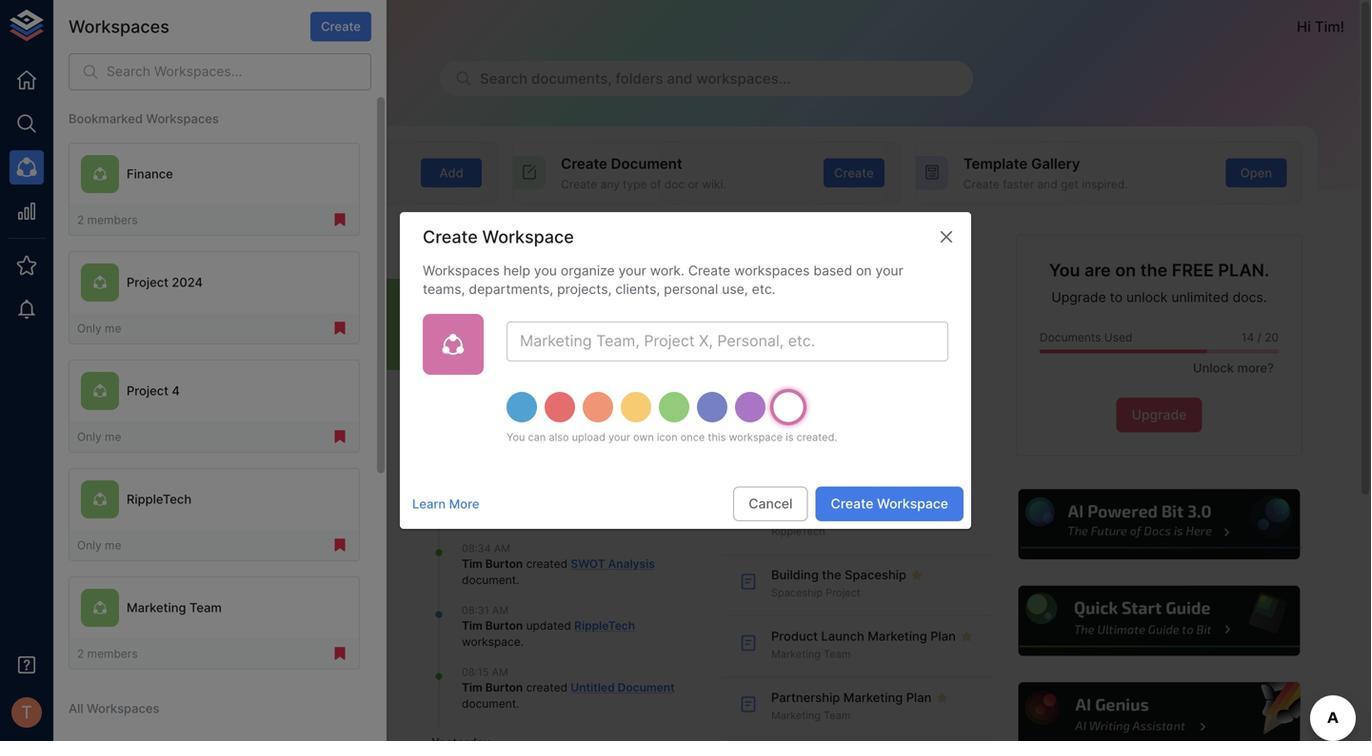 Task type: vqa. For each thing, say whether or not it's contained in the screenshot.


Task type: describe. For each thing, give the bounding box(es) containing it.
only for rippletech
[[77, 539, 102, 553]]

on inside you are on the free plan. upgrade to unlock unlimited docs.
[[1115, 260, 1136, 281]]

3 help image from the top
[[1016, 680, 1303, 742]]

memo
[[168, 629, 204, 644]]

or inside create document create any type of doc or wiki.
[[688, 177, 699, 191]]

rippletech inside 08:31 am tim burton updated rippletech workspace .
[[574, 620, 635, 633]]

0 vertical spatial marketing team
[[127, 601, 222, 616]]

!
[[1341, 18, 1345, 35]]

documents used
[[1040, 331, 1133, 345]]

08:15 am tim burton created untitled document document .
[[462, 667, 675, 711]]

1 vertical spatial bookmarked
[[143, 236, 236, 254]]

your for created.
[[609, 432, 630, 444]]

1 vertical spatial bookmarked workspaces
[[143, 236, 331, 254]]

this
[[708, 432, 726, 444]]

of
[[650, 177, 661, 191]]

free
[[1172, 260, 1214, 281]]

document up building the spaceship
[[822, 507, 883, 521]]

finance for finance 2 members
[[147, 379, 194, 394]]

are
[[1085, 260, 1111, 281]]

workspace inside dialog
[[729, 432, 783, 444]]

project 4 link
[[373, 279, 478, 412]]

2 inside the marketing team 2 members
[[653, 398, 660, 411]]

workspace inside button
[[775, 341, 829, 353]]

team up memo for acme
[[189, 601, 222, 616]]

. for untitled
[[516, 698, 519, 711]]

create workspace button
[[816, 487, 964, 522]]

inspired.
[[1082, 177, 1128, 191]]

you for can
[[507, 432, 525, 444]]

created.
[[797, 432, 838, 444]]

rippletech only me
[[521, 379, 586, 411]]

learn
[[412, 497, 446, 512]]

. inside 08:31 am tim burton updated rippletech workspace .
[[521, 636, 524, 649]]

spaceship project
[[771, 587, 861, 600]]

t
[[21, 703, 32, 724]]

building
[[771, 568, 819, 583]]

1 horizontal spatial untitled document
[[771, 507, 883, 521]]

1 help image from the top
[[1016, 487, 1303, 563]]

remove bookmark image for team
[[331, 646, 349, 663]]

08:31 am tim burton updated rippletech workspace .
[[462, 605, 635, 649]]

you
[[534, 263, 557, 279]]

add for add workspace collaborate or make it private.
[[159, 155, 187, 172]]

1 vertical spatial the
[[822, 568, 842, 583]]

learn more
[[412, 497, 480, 512]]

marketing right launch
[[868, 629, 927, 644]]

rippletech down recent
[[127, 492, 192, 507]]

icon
[[657, 432, 678, 444]]

own
[[633, 432, 654, 444]]

search documents, folders and workspaces...
[[480, 70, 791, 87]]

search documents, folders and workspaces... button
[[440, 61, 973, 96]]

0 horizontal spatial untitled
[[168, 568, 215, 583]]

collaborate
[[159, 177, 221, 191]]

template
[[964, 155, 1028, 172]]

acme
[[227, 629, 263, 644]]

the inside you are on the free plan. upgrade to unlock unlimited docs.
[[1141, 260, 1168, 281]]

marketing team for product
[[771, 649, 851, 661]]

template gallery create faster and get inspired.
[[964, 155, 1128, 191]]

2 remove bookmark image from the top
[[331, 537, 349, 555]]

use,
[[722, 281, 748, 298]]

1 horizontal spatial create button
[[824, 159, 885, 188]]

doc
[[665, 177, 685, 191]]

also
[[549, 432, 569, 444]]

workspace inside button
[[877, 496, 949, 512]]

memo for acme link
[[118, 617, 390, 678]]

used
[[1105, 331, 1133, 345]]

clients,
[[616, 281, 660, 298]]

rogue
[[99, 18, 143, 35]]

work.
[[650, 263, 685, 279]]

faster
[[1003, 177, 1035, 191]]

me for project 2024
[[105, 322, 121, 336]]

more?
[[1238, 361, 1274, 376]]

members inside finance 2 members
[[152, 398, 198, 411]]

create document create any type of doc or wiki.
[[561, 155, 726, 191]]

marketing team 2 members
[[633, 379, 729, 411]]

14 / 20
[[1242, 331, 1279, 345]]

0 horizontal spatial create button
[[310, 12, 371, 41]]

wiki.
[[702, 177, 726, 191]]

1 horizontal spatial documents
[[1040, 331, 1101, 345]]

unlimited
[[1172, 290, 1229, 306]]

hi
[[1297, 18, 1311, 35]]

08:15
[[462, 667, 489, 679]]

recent documents
[[143, 459, 283, 477]]

private.
[[281, 177, 321, 191]]

upgrade button
[[1117, 398, 1202, 433]]

partnership
[[771, 691, 840, 706]]

organize
[[561, 263, 615, 279]]

hi tim !
[[1297, 18, 1345, 35]]

untitled inside 08:15 am tim burton created untitled document document .
[[571, 682, 615, 695]]

type
[[623, 177, 647, 191]]

partnership marketing plan
[[771, 691, 932, 706]]

08:34 am tim burton created swot analysis document .
[[462, 543, 655, 588]]

0 vertical spatial bookmarked workspaces
[[69, 111, 219, 126]]

marketing inside the marketing team 2 members
[[633, 379, 693, 394]]

folders
[[616, 70, 663, 87]]

your for teams,
[[619, 263, 647, 279]]

create workspace inside button
[[831, 496, 949, 512]]

swot analysis finance
[[168, 507, 257, 538]]

only for project 4
[[77, 430, 102, 444]]

burton for untitled
[[486, 682, 523, 695]]

you can also upload your own icon once this workspace is created.
[[507, 432, 838, 444]]

make
[[238, 177, 267, 191]]

unlock
[[1193, 361, 1234, 376]]

finance for finance
[[127, 167, 173, 182]]

on inside workspaces help you organize your work. create workspaces based on your teams, departments, projects, clients, personal use, etc.
[[856, 263, 872, 279]]

marketing team for partnership
[[771, 710, 851, 722]]

teams,
[[423, 281, 465, 298]]

20
[[1265, 331, 1279, 345]]

marketing down product
[[771, 649, 821, 661]]

am for rippletech
[[492, 605, 509, 617]]

upgrade inside button
[[1132, 407, 1187, 424]]

more
[[449, 497, 480, 512]]

1 vertical spatial plan
[[906, 691, 932, 706]]

r
[[76, 18, 84, 34]]

once
[[681, 432, 705, 444]]

docs.
[[1233, 290, 1267, 306]]

only me for project 4
[[77, 430, 121, 444]]

1 horizontal spatial 4
[[444, 379, 452, 394]]

swot inside the swot analysis finance
[[168, 507, 204, 521]]

tim for rippletech
[[462, 620, 483, 633]]

projects,
[[557, 281, 612, 298]]

personal
[[664, 281, 718, 298]]

finance 2 members
[[143, 379, 198, 411]]

is
[[786, 432, 794, 444]]

you are on the free plan. upgrade to unlock unlimited docs.
[[1049, 260, 1270, 306]]

and inside button
[[667, 70, 693, 87]]

remove bookmark image for project 2024
[[331, 320, 349, 337]]

add workspace collaborate or make it private.
[[159, 155, 321, 191]]

1 horizontal spatial workspace
[[482, 227, 574, 247]]

members up all workspaces
[[87, 647, 138, 661]]

1 vertical spatial documents
[[198, 459, 283, 477]]



Task type: locate. For each thing, give the bounding box(es) containing it.
. down 08:31 am tim burton updated rippletech workspace .
[[516, 698, 519, 711]]

workspace
[[190, 155, 268, 172], [482, 227, 574, 247], [877, 496, 949, 512]]

0 vertical spatial documents
[[1040, 331, 1101, 345]]

2024
[[172, 275, 203, 290]]

0 vertical spatial swot
[[168, 507, 204, 521]]

workspaces help you organize your work. create workspaces based on your teams, departments, projects, clients, personal use, etc.
[[423, 263, 904, 298]]

1 horizontal spatial the
[[1141, 260, 1168, 281]]

for
[[208, 629, 224, 644]]

created for swot
[[526, 558, 568, 572]]

am right 08:15
[[492, 667, 508, 679]]

burton down 08:31
[[486, 620, 523, 633]]

bookmarked workspaces up collaborate
[[69, 111, 219, 126]]

workspace up 08:15
[[462, 636, 521, 649]]

1 only me from the top
[[77, 322, 121, 336]]

0 horizontal spatial untitled document link
[[118, 556, 390, 617]]

bookmarked workspaces up 2024
[[143, 236, 331, 254]]

document for untitled document
[[462, 698, 516, 711]]

upgrade inside you are on the free plan. upgrade to unlock unlimited docs.
[[1052, 290, 1106, 306]]

cancel button
[[734, 487, 808, 522]]

members inside the marketing team 2 members
[[662, 398, 709, 411]]

0 horizontal spatial workspace
[[190, 155, 268, 172]]

2 vertical spatial workspace
[[877, 496, 949, 512]]

help image
[[1016, 487, 1303, 563], [1016, 584, 1303, 659], [1016, 680, 1303, 742]]

0 vertical spatial remove bookmark image
[[331, 429, 349, 446]]

1 horizontal spatial swot
[[571, 558, 605, 572]]

rippletech up also
[[521, 379, 586, 394]]

1 document from the top
[[462, 574, 516, 588]]

create inside template gallery create faster and get inspired.
[[964, 177, 1000, 191]]

untitled document link
[[118, 556, 390, 617], [571, 682, 675, 695]]

members
[[87, 213, 138, 227], [152, 398, 198, 411], [662, 398, 709, 411], [87, 647, 138, 661]]

document inside 08:15 am tim burton created untitled document document .
[[618, 682, 675, 695]]

create workspace up help
[[423, 227, 574, 247]]

bookmarked workspaces
[[69, 111, 219, 126], [143, 236, 331, 254]]

your left own
[[609, 432, 630, 444]]

2 vertical spatial marketing team
[[771, 710, 851, 722]]

1 vertical spatial burton
[[486, 620, 523, 633]]

2 or from the left
[[688, 177, 699, 191]]

marketing team down partnership
[[771, 710, 851, 722]]

2 horizontal spatial workspace
[[877, 496, 949, 512]]

untitled up building
[[771, 507, 819, 521]]

0 vertical spatial spaceship
[[845, 568, 907, 583]]

remove bookmark image
[[331, 212, 349, 229], [331, 320, 349, 337]]

document up acme
[[218, 568, 279, 583]]

document inside 08:15 am tim burton created untitled document document .
[[462, 698, 516, 711]]

add inside add workspace collaborate or make it private.
[[159, 155, 187, 172]]

analysis down recent documents
[[208, 507, 257, 521]]

2 vertical spatial finance
[[168, 526, 206, 538]]

document up 08:31
[[462, 574, 516, 588]]

1 vertical spatial untitled document
[[168, 568, 279, 583]]

team down marketing team, project x, personal, etc. text box
[[696, 379, 729, 394]]

and inside template gallery create faster and get inspired.
[[1038, 177, 1058, 191]]

project 2024
[[127, 275, 203, 290]]

swot up rippletech link
[[571, 558, 605, 572]]

unlock
[[1127, 290, 1168, 306]]

1 vertical spatial finance
[[147, 379, 194, 394]]

finance inside the swot analysis finance
[[168, 526, 206, 538]]

am inside 08:15 am tim burton created untitled document document .
[[492, 667, 508, 679]]

3 remove bookmark image from the top
[[331, 646, 349, 663]]

team
[[696, 379, 729, 394], [189, 601, 222, 616], [824, 649, 851, 661], [824, 710, 851, 722]]

am for untitled
[[492, 667, 508, 679]]

created for untitled
[[526, 682, 568, 695]]

burton inside 08:31 am tim burton updated rippletech workspace .
[[486, 620, 523, 633]]

1 vertical spatial .
[[521, 636, 524, 649]]

untitled document link down rippletech link
[[571, 682, 675, 695]]

1 vertical spatial help image
[[1016, 584, 1303, 659]]

open button
[[1226, 159, 1287, 188]]

2 only me from the top
[[77, 430, 121, 444]]

upgrade down are
[[1052, 290, 1106, 306]]

0 horizontal spatial bookmarked
[[69, 111, 143, 126]]

bookmarked down rogue
[[69, 111, 143, 126]]

analysis inside the swot analysis finance
[[208, 507, 257, 521]]

0 vertical spatial workspace
[[775, 341, 829, 353]]

2 created from the top
[[526, 682, 568, 695]]

tim down 08:15
[[462, 682, 483, 695]]

Marketing Team, Project X, Personal, etc. text field
[[507, 322, 949, 362]]

1 vertical spatial upgrade
[[1132, 407, 1187, 424]]

departments,
[[469, 281, 554, 298]]

1 horizontal spatial bookmarked
[[143, 236, 236, 254]]

tim right hi
[[1315, 18, 1341, 35]]

rippletech link
[[574, 620, 635, 633]]

. inside 08:34 am tim burton created swot analysis document .
[[516, 574, 519, 588]]

on right 'based'
[[856, 263, 872, 279]]

documents up the swot analysis finance
[[198, 459, 283, 477]]

2 vertical spatial am
[[492, 667, 508, 679]]

14
[[1242, 331, 1255, 345]]

team inside the marketing team 2 members
[[696, 379, 729, 394]]

untitled down the swot analysis finance
[[168, 568, 215, 583]]

you left can
[[507, 432, 525, 444]]

1 vertical spatial you
[[507, 432, 525, 444]]

document down rippletech link
[[618, 682, 675, 695]]

etc.
[[752, 281, 776, 298]]

0 horizontal spatial project 4
[[127, 384, 180, 399]]

or left the make
[[224, 177, 235, 191]]

1 vertical spatial spaceship
[[771, 587, 823, 600]]

1 horizontal spatial untitled document link
[[571, 682, 675, 695]]

tim inside 08:31 am tim burton updated rippletech workspace .
[[462, 620, 483, 633]]

team down launch
[[824, 649, 851, 661]]

your right 'based'
[[876, 263, 904, 279]]

bookmarked up 2024
[[143, 236, 236, 254]]

create workspace dialog
[[400, 212, 971, 530]]

0 horizontal spatial add
[[159, 155, 187, 172]]

1 vertical spatial document
[[462, 698, 516, 711]]

0 horizontal spatial untitled document
[[168, 568, 279, 583]]

or right 'doc'
[[688, 177, 699, 191]]

workspaces inside workspaces help you organize your work. create workspaces based on your teams, departments, projects, clients, personal use, etc.
[[423, 263, 500, 279]]

1 vertical spatial create workspace
[[831, 496, 949, 512]]

2 vertical spatial remove bookmark image
[[331, 646, 349, 663]]

08:34
[[462, 543, 491, 555]]

0 horizontal spatial the
[[822, 568, 842, 583]]

or
[[224, 177, 235, 191], [688, 177, 699, 191]]

finance inside finance 2 members
[[147, 379, 194, 394]]

am inside 08:34 am tim burton created swot analysis document .
[[494, 543, 511, 555]]

2 document from the top
[[462, 698, 516, 711]]

untitled document up building the spaceship
[[771, 507, 883, 521]]

2 members for finance
[[77, 213, 138, 227]]

1 horizontal spatial upgrade
[[1132, 407, 1187, 424]]

1 vertical spatial remove bookmark image
[[331, 320, 349, 337]]

documents left the used
[[1040, 331, 1101, 345]]

upgrade
[[1052, 290, 1106, 306], [1132, 407, 1187, 424]]

unlock more? button
[[1183, 354, 1279, 383]]

rogue enterprises
[[99, 18, 226, 35]]

1 vertical spatial marketing team
[[771, 649, 851, 661]]

only inside the rippletech only me
[[533, 398, 556, 411]]

Search Workspaces... text field
[[107, 53, 371, 91]]

marketing team up memo on the left bottom of the page
[[127, 601, 222, 616]]

remove bookmark image
[[331, 429, 349, 446], [331, 537, 349, 555], [331, 646, 349, 663]]

burton down 08:15
[[486, 682, 523, 695]]

2 horizontal spatial untitled
[[771, 507, 819, 521]]

marketing up memo on the left bottom of the page
[[127, 601, 186, 616]]

1 horizontal spatial project 4
[[399, 379, 452, 394]]

1 created from the top
[[526, 558, 568, 572]]

me for rippletech
[[105, 539, 121, 553]]

building the spaceship
[[771, 568, 907, 583]]

bookmark workspace
[[775, 326, 829, 353]]

only for project 2024
[[77, 322, 102, 336]]

burton for swot
[[486, 558, 523, 572]]

documents,
[[531, 70, 612, 87]]

swot inside 08:34 am tim burton created swot analysis document .
[[571, 558, 605, 572]]

swot analysis link
[[571, 558, 655, 572]]

0 vertical spatial and
[[667, 70, 693, 87]]

created inside 08:15 am tim burton created untitled document document .
[[526, 682, 568, 695]]

1 vertical spatial workspace
[[482, 227, 574, 247]]

remove bookmark image for 4
[[331, 429, 349, 446]]

untitled down rippletech link
[[571, 682, 615, 695]]

create workspace up building the spaceship
[[831, 496, 949, 512]]

2 remove bookmark image from the top
[[331, 320, 349, 337]]

rippletech down cancel button
[[771, 526, 825, 538]]

me inside the rippletech only me
[[558, 398, 574, 411]]

burton for rippletech
[[486, 620, 523, 633]]

finance
[[127, 167, 173, 182], [147, 379, 194, 394], [168, 526, 206, 538]]

2 help image from the top
[[1016, 584, 1303, 659]]

can
[[528, 432, 546, 444]]

3 burton from the top
[[486, 682, 523, 695]]

bookmark workspace button
[[756, 279, 848, 370]]

you inside you are on the free plan. upgrade to unlock unlimited docs.
[[1049, 260, 1081, 281]]

the
[[1141, 260, 1168, 281], [822, 568, 842, 583]]

0 horizontal spatial documents
[[198, 459, 283, 477]]

swot
[[168, 507, 204, 521], [571, 558, 605, 572]]

0 vertical spatial .
[[516, 574, 519, 588]]

or inside add workspace collaborate or make it private.
[[224, 177, 235, 191]]

1 vertical spatial untitled
[[168, 568, 215, 583]]

marketing team down product
[[771, 649, 851, 661]]

gallery
[[1031, 155, 1081, 172]]

only me for rippletech
[[77, 539, 121, 553]]

0 vertical spatial workspace
[[190, 155, 268, 172]]

2 vertical spatial untitled
[[571, 682, 615, 695]]

add inside button
[[440, 166, 464, 180]]

enterprises
[[147, 18, 226, 35]]

you inside the create workspace dialog
[[507, 432, 525, 444]]

add button
[[421, 159, 482, 188]]

upgrade down unlock more? button
[[1132, 407, 1187, 424]]

0 horizontal spatial analysis
[[208, 507, 257, 521]]

bookmark
[[777, 326, 827, 339]]

1 remove bookmark image from the top
[[331, 429, 349, 446]]

0 vertical spatial the
[[1141, 260, 1168, 281]]

plan.
[[1219, 260, 1270, 281]]

tim
[[1315, 18, 1341, 35], [462, 558, 483, 572], [462, 620, 483, 633], [462, 682, 483, 695]]

0 horizontal spatial spaceship
[[771, 587, 823, 600]]

1 horizontal spatial and
[[1038, 177, 1058, 191]]

create workspace
[[423, 227, 574, 247], [831, 496, 949, 512]]

workspaces
[[69, 16, 169, 37], [146, 111, 219, 126], [239, 236, 331, 254], [423, 263, 500, 279], [87, 702, 160, 717]]

all workspaces
[[69, 702, 160, 717]]

0 horizontal spatial swot
[[168, 507, 204, 521]]

and right "folders"
[[667, 70, 693, 87]]

1 vertical spatial analysis
[[608, 558, 655, 572]]

and
[[667, 70, 693, 87], [1038, 177, 1058, 191]]

0 vertical spatial 2 members
[[77, 213, 138, 227]]

2 members for marketing team
[[77, 647, 138, 661]]

untitled document
[[771, 507, 883, 521], [168, 568, 279, 583]]

learn more button
[[408, 490, 484, 519]]

add for add
[[440, 166, 464, 180]]

workspace inside 08:31 am tim burton updated rippletech workspace .
[[462, 636, 521, 649]]

search
[[480, 70, 528, 87]]

0 vertical spatial bookmarked
[[69, 111, 143, 126]]

1 horizontal spatial or
[[688, 177, 699, 191]]

0 vertical spatial you
[[1049, 260, 1081, 281]]

. inside 08:15 am tim burton created untitled document document .
[[516, 698, 519, 711]]

2 vertical spatial only me
[[77, 539, 121, 553]]

tim for swot analysis
[[462, 558, 483, 572]]

am right 08:31
[[492, 605, 509, 617]]

you for are
[[1049, 260, 1081, 281]]

0 vertical spatial upgrade
[[1052, 290, 1106, 306]]

analysis inside 08:34 am tim burton created swot analysis document .
[[608, 558, 655, 572]]

only
[[77, 322, 102, 336], [533, 398, 556, 411], [77, 430, 102, 444], [77, 539, 102, 553]]

1 vertical spatial and
[[1038, 177, 1058, 191]]

burton down the 08:34
[[486, 558, 523, 572]]

cancel
[[749, 496, 793, 512]]

1 vertical spatial untitled document link
[[571, 682, 675, 695]]

workspaces...
[[696, 70, 791, 87]]

1 vertical spatial remove bookmark image
[[331, 537, 349, 555]]

created down 08:31 am tim burton updated rippletech workspace .
[[526, 682, 568, 695]]

0 vertical spatial untitled document
[[771, 507, 883, 521]]

project inside project 4 link
[[399, 379, 441, 394]]

workspace
[[775, 341, 829, 353], [729, 432, 783, 444], [462, 636, 521, 649]]

create
[[321, 19, 361, 34], [561, 155, 608, 172], [834, 166, 874, 180], [561, 177, 597, 191], [964, 177, 1000, 191], [423, 227, 478, 247], [688, 263, 731, 279], [831, 496, 874, 512]]

me
[[105, 322, 121, 336], [558, 398, 574, 411], [105, 430, 121, 444], [105, 539, 121, 553]]

tim down the 08:34
[[462, 558, 483, 572]]

spaceship up spaceship project
[[845, 568, 907, 583]]

you left are
[[1049, 260, 1081, 281]]

documents
[[1040, 331, 1101, 345], [198, 459, 283, 477]]

3 only me from the top
[[77, 539, 121, 553]]

plan
[[931, 629, 956, 644], [906, 691, 932, 706]]

1 burton from the top
[[486, 558, 523, 572]]

untitled document down the swot analysis finance
[[168, 568, 279, 583]]

0 horizontal spatial 4
[[172, 384, 180, 399]]

2 vertical spatial .
[[516, 698, 519, 711]]

document inside 08:34 am tim burton created swot analysis document .
[[462, 574, 516, 588]]

members up recent
[[152, 398, 198, 411]]

1 vertical spatial 2 members
[[77, 647, 138, 661]]

team down partnership marketing plan
[[824, 710, 851, 722]]

bookmarked
[[69, 111, 143, 126], [143, 236, 236, 254]]

am right the 08:34
[[494, 543, 511, 555]]

members up 'once' on the bottom of the page
[[662, 398, 709, 411]]

0 horizontal spatial and
[[667, 70, 693, 87]]

help
[[504, 263, 531, 279]]

. up 08:15 am tim burton created untitled document document .
[[521, 636, 524, 649]]

created up updated
[[526, 558, 568, 572]]

2 inside finance 2 members
[[143, 398, 149, 411]]

workspaces
[[734, 263, 810, 279]]

.
[[516, 574, 519, 588], [521, 636, 524, 649], [516, 698, 519, 711]]

remove bookmark image for finance
[[331, 212, 349, 229]]

document for swot analysis
[[462, 574, 516, 588]]

08:31
[[462, 605, 489, 617]]

document
[[462, 574, 516, 588], [462, 698, 516, 711]]

analysis up rippletech link
[[608, 558, 655, 572]]

burton inside 08:34 am tim burton created swot analysis document .
[[486, 558, 523, 572]]

0 vertical spatial untitled document link
[[118, 556, 390, 617]]

marketing team
[[127, 601, 222, 616], [771, 649, 851, 661], [771, 710, 851, 722]]

2 burton from the top
[[486, 620, 523, 633]]

1 horizontal spatial create workspace
[[831, 496, 949, 512]]

0 vertical spatial analysis
[[208, 507, 257, 521]]

and down gallery
[[1038, 177, 1058, 191]]

your up clients,
[[619, 263, 647, 279]]

1 horizontal spatial spaceship
[[845, 568, 907, 583]]

0 vertical spatial untitled
[[771, 507, 819, 521]]

document inside create document create any type of doc or wiki.
[[611, 155, 683, 172]]

marketing down partnership
[[771, 710, 821, 722]]

create inside workspaces help you organize your work. create workspaces based on your teams, departments, projects, clients, personal use, etc.
[[688, 263, 731, 279]]

the up spaceship project
[[822, 568, 842, 583]]

marketing down product launch marketing plan
[[844, 691, 903, 706]]

document down 08:15
[[462, 698, 516, 711]]

me for project 4
[[105, 430, 121, 444]]

updated
[[526, 620, 571, 633]]

1 vertical spatial created
[[526, 682, 568, 695]]

0 vertical spatial am
[[494, 543, 511, 555]]

2 members up all workspaces
[[77, 647, 138, 661]]

workspace down the bookmark
[[775, 341, 829, 353]]

tim inside 08:15 am tim burton created untitled document document .
[[462, 682, 483, 695]]

memo for acme
[[168, 629, 263, 644]]

only me for project 2024
[[77, 322, 121, 336]]

unlock more?
[[1193, 361, 1274, 376]]

the up unlock
[[1141, 260, 1168, 281]]

0 vertical spatial create workspace
[[423, 227, 574, 247]]

. up 08:31 am tim burton updated rippletech workspace .
[[516, 574, 519, 588]]

create inside button
[[831, 496, 874, 512]]

get
[[1061, 177, 1079, 191]]

tim for untitled document
[[462, 682, 483, 695]]

tim inside 08:34 am tim burton created swot analysis document .
[[462, 558, 483, 572]]

on right are
[[1115, 260, 1136, 281]]

am inside 08:31 am tim burton updated rippletech workspace .
[[492, 605, 509, 617]]

burton inside 08:15 am tim burton created untitled document document .
[[486, 682, 523, 695]]

any
[[601, 177, 620, 191]]

am for swot
[[494, 543, 511, 555]]

members up project 2024
[[87, 213, 138, 227]]

0 vertical spatial document
[[462, 574, 516, 588]]

1 vertical spatial am
[[492, 605, 509, 617]]

document up of in the top of the page
[[611, 155, 683, 172]]

spaceship down building
[[771, 587, 823, 600]]

1 or from the left
[[224, 177, 235, 191]]

rippletech right updated
[[574, 620, 635, 633]]

0 vertical spatial finance
[[127, 167, 173, 182]]

1 2 members from the top
[[77, 213, 138, 227]]

marketing up the icon
[[633, 379, 693, 394]]

1 vertical spatial create button
[[824, 159, 885, 188]]

0 vertical spatial create button
[[310, 12, 371, 41]]

based
[[814, 263, 853, 279]]

recent
[[143, 459, 195, 477]]

product launch marketing plan
[[771, 629, 956, 644]]

launch
[[821, 629, 865, 644]]

today
[[431, 503, 468, 518]]

swot down recent
[[168, 507, 204, 521]]

2 2 members from the top
[[77, 647, 138, 661]]

created inside 08:34 am tim burton created swot analysis document .
[[526, 558, 568, 572]]

2 vertical spatial workspace
[[462, 636, 521, 649]]

untitled document link up acme
[[118, 556, 390, 617]]

workspace inside add workspace collaborate or make it private.
[[190, 155, 268, 172]]

1 horizontal spatial on
[[1115, 260, 1136, 281]]

0 horizontal spatial or
[[224, 177, 235, 191]]

0 vertical spatial burton
[[486, 558, 523, 572]]

tim down 08:31
[[462, 620, 483, 633]]

. for swot
[[516, 574, 519, 588]]

workspace left is at the bottom of page
[[729, 432, 783, 444]]

analysis
[[208, 507, 257, 521], [608, 558, 655, 572]]

1 vertical spatial only me
[[77, 430, 121, 444]]

2 members up project 2024
[[77, 213, 138, 227]]

0 vertical spatial plan
[[931, 629, 956, 644]]

1 vertical spatial swot
[[571, 558, 605, 572]]

0 vertical spatial only me
[[77, 322, 121, 336]]

1 vertical spatial workspace
[[729, 432, 783, 444]]

1 remove bookmark image from the top
[[331, 212, 349, 229]]

0 vertical spatial help image
[[1016, 487, 1303, 563]]

upload
[[572, 432, 606, 444]]

1 horizontal spatial untitled
[[571, 682, 615, 695]]

2 vertical spatial help image
[[1016, 680, 1303, 742]]



